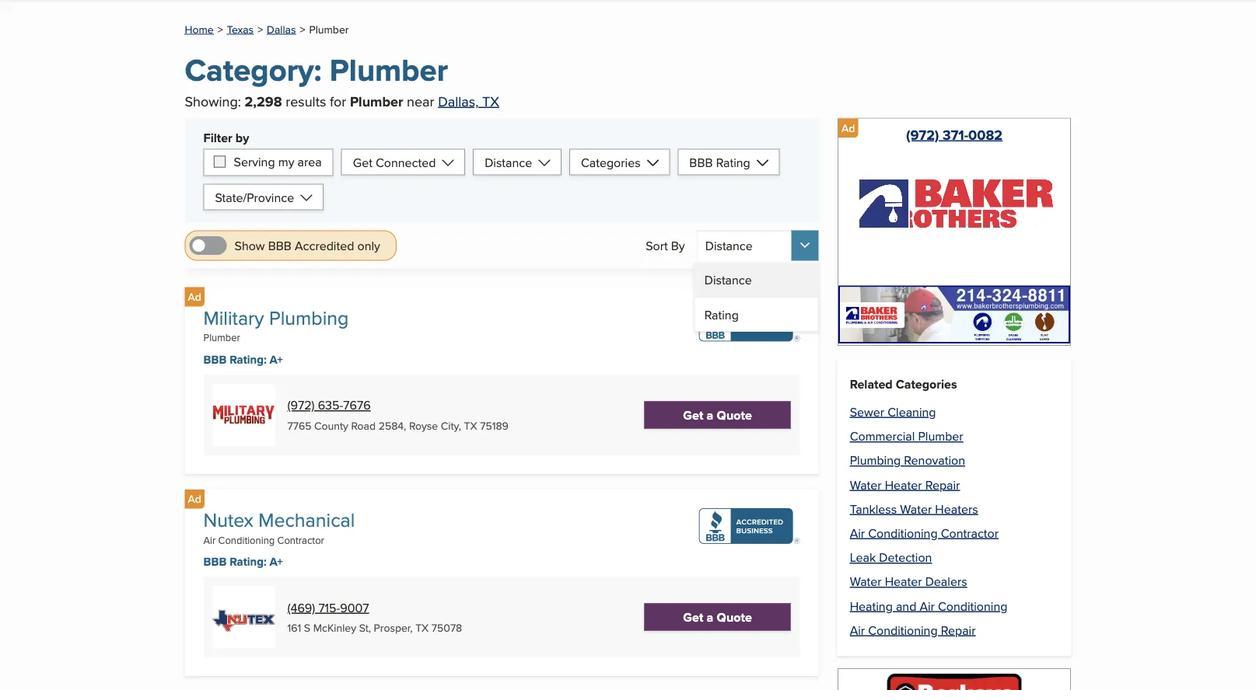 Task type: describe. For each thing, give the bounding box(es) containing it.
show bbb accredited only
[[235, 237, 380, 255]]

filter
[[203, 128, 232, 146]]

(972) 371-0082 link
[[906, 124, 1003, 145]]

category: plumber showing: 2,298 results for plumber near dallas, tx
[[185, 47, 499, 112]]

quote for plumbing
[[717, 406, 752, 424]]

showing:
[[185, 91, 241, 111]]

county
[[314, 418, 348, 434]]

home
[[185, 21, 214, 37]]

military
[[203, 304, 264, 332]]

(469)
[[287, 599, 315, 617]]

tx for 715-
[[415, 621, 429, 636]]

635-
[[318, 396, 343, 414]]

tx inside (972) 635-7676 7765 county road 2584 , royse city, tx 75189
[[464, 418, 477, 434]]

baker brothers plumbing, air & electric image
[[839, 286, 1070, 344]]

by
[[671, 237, 685, 255]]

sewer
[[850, 403, 884, 421]]

air inside the nutex mechanical air conditioning contractor bbb rating: a+
[[203, 533, 216, 548]]

(972) for (972) 635-7676 7765 county road 2584 , royse city, tx 75189
[[287, 396, 315, 414]]

heaters
[[935, 500, 978, 518]]

mckinley
[[313, 621, 356, 636]]

show bbb accredited only button
[[189, 235, 380, 256]]

161
[[287, 621, 301, 636]]

get connected
[[353, 153, 436, 171]]

plumber inside military plumbing plumber bbb rating: a+
[[203, 331, 240, 345]]

dallas, tx link
[[438, 91, 499, 111]]

get for mechanical
[[683, 608, 703, 627]]

my
[[278, 153, 294, 171]]

tankless water heaters link
[[850, 500, 978, 518]]

1 vertical spatial repair
[[941, 621, 976, 639]]

2 vertical spatial water
[[850, 573, 882, 591]]

city,
[[441, 418, 461, 434]]

heating
[[850, 597, 893, 615]]

conditioning inside the nutex mechanical air conditioning contractor bbb rating: a+
[[218, 533, 275, 548]]

only
[[357, 237, 380, 255]]

accredited business image for plumbing
[[699, 306, 800, 342]]

road
[[351, 418, 376, 434]]

dallas
[[267, 21, 296, 37]]

texas
[[227, 21, 254, 37]]

0 vertical spatial ad
[[842, 120, 855, 136]]

military plumbing link
[[203, 304, 349, 332]]

plumber inside sewer cleaning commercial plumber plumbing renovation water heater repair tankless water heaters air conditioning contractor leak detection water heater dealers heating and air conditioning air conditioning repair
[[918, 427, 963, 445]]

dallas,
[[438, 91, 479, 111]]

berkeys air conditioning image
[[838, 669, 1071, 691]]

detection
[[879, 549, 932, 567]]

Sort By button
[[697, 231, 819, 261]]

area
[[298, 153, 322, 171]]

ad link for nutex mechanical
[[185, 490, 204, 509]]

mechanical
[[258, 506, 355, 534]]

quote for mechanical
[[717, 608, 752, 627]]

dealers
[[925, 573, 967, 591]]

s
[[304, 621, 310, 636]]

7676
[[343, 396, 371, 414]]

distance inside filter by element
[[485, 153, 532, 171]]

royse
[[409, 418, 438, 434]]

75189
[[480, 418, 509, 434]]

prosper,
[[374, 621, 413, 636]]

0 vertical spatial repair
[[925, 476, 960, 494]]

results
[[286, 91, 326, 111]]

plumbing inside military plumbing plumber bbb rating: a+
[[269, 304, 349, 332]]

9007
[[340, 599, 369, 617]]

serving my area
[[234, 153, 322, 171]]

bbb inside the nutex mechanical air conditioning contractor bbb rating: a+
[[203, 554, 227, 571]]

nutex mechanical air conditioning contractor bbb rating: a+
[[203, 506, 355, 571]]

dallas link
[[267, 21, 296, 37]]

1 horizontal spatial categories
[[896, 375, 957, 394]]

(469) 715-9007 161 s mckinley st , prosper, tx 75078
[[287, 599, 462, 636]]

military plumbing plumber bbb rating: a+
[[203, 304, 349, 369]]

tx for plumber
[[482, 91, 499, 111]]

get a quote link for nutex mechanical
[[645, 604, 791, 631]]

filter by
[[203, 128, 249, 146]]

commercial
[[850, 427, 915, 445]]

show
[[235, 237, 265, 255]]

category:
[[185, 47, 322, 93]]

contractor inside sewer cleaning commercial plumber plumbing renovation water heater repair tankless water heaters air conditioning contractor leak detection water heater dealers heating and air conditioning air conditioning repair
[[941, 524, 999, 542]]

ad link for military plumbing
[[185, 288, 204, 307]]

2584
[[379, 418, 404, 434]]

commercial plumber link
[[850, 427, 963, 445]]

leak
[[850, 549, 876, 567]]

tankless
[[850, 500, 897, 518]]

water heater repair link
[[850, 476, 960, 494]]

related categories
[[850, 375, 957, 394]]

(972) 371-0082
[[906, 124, 1003, 145]]

a+ inside the nutex mechanical air conditioning contractor bbb rating: a+
[[270, 554, 283, 571]]



Task type: vqa. For each thing, say whether or not it's contained in the screenshot.
plan,
no



Task type: locate. For each thing, give the bounding box(es) containing it.
, for plumbing
[[404, 418, 406, 434]]

repair
[[925, 476, 960, 494], [941, 621, 976, 639]]

distance up rating option
[[704, 271, 752, 289]]

contractor down heaters
[[941, 524, 999, 542]]

plumbing renovation link
[[850, 452, 965, 469]]

tx right dallas,
[[482, 91, 499, 111]]

plumbing down show bbb accredited only
[[269, 304, 349, 332]]

sort by
[[646, 237, 685, 255]]

7765
[[287, 418, 311, 434]]

1 heater from the top
[[885, 476, 922, 494]]

renovation
[[904, 452, 965, 469]]

1 get a quote link from the top
[[645, 402, 791, 429]]

1 vertical spatial ,
[[368, 621, 371, 636]]

2 vertical spatial distance
[[704, 271, 752, 289]]

plumber
[[309, 21, 349, 37], [330, 47, 448, 93], [350, 91, 403, 112], [203, 331, 240, 345], [918, 427, 963, 445]]

0 vertical spatial heater
[[885, 476, 922, 494]]

2 quote from the top
[[717, 608, 752, 627]]

2 vertical spatial ad link
[[185, 490, 204, 509]]

sort by list box
[[694, 263, 819, 332]]

near
[[407, 91, 434, 111]]

rating: inside military plumbing plumber bbb rating: a+
[[230, 351, 267, 369]]

0 horizontal spatial plumbing
[[269, 304, 349, 332]]

1 vertical spatial ad link
[[185, 288, 204, 307]]

water up air conditioning contractor link
[[900, 500, 932, 518]]

0082
[[968, 124, 1003, 145]]

, inside (972) 635-7676 7765 county road 2584 , royse city, tx 75189
[[404, 418, 406, 434]]

2 heater from the top
[[885, 573, 922, 591]]

get for plumbing
[[683, 406, 703, 424]]

2 a+ from the top
[[270, 554, 283, 571]]

rating: down nutex
[[230, 554, 267, 571]]

distance down dallas, tx link
[[485, 153, 532, 171]]

filter by element
[[185, 118, 819, 223]]

0 vertical spatial (972)
[[906, 124, 939, 145]]

heater down plumbing renovation link
[[885, 476, 922, 494]]

(972) 635-7676 7765 county road 2584 , royse city, tx 75189
[[287, 396, 509, 434]]

1 vertical spatial categories
[[896, 375, 957, 394]]

, left prosper,
[[368, 621, 371, 636]]

(972) 635-7676 link
[[287, 396, 371, 414]]

state/province
[[215, 188, 294, 206]]

contractor inside the nutex mechanical air conditioning contractor bbb rating: a+
[[277, 533, 324, 548]]

0 vertical spatial a+
[[270, 351, 283, 369]]

0 horizontal spatial (972)
[[287, 396, 315, 414]]

connected
[[376, 153, 436, 171]]

ad for nutex mechanical
[[188, 492, 201, 507]]

1 vertical spatial distance
[[705, 237, 753, 255]]

1 vertical spatial get a quote link
[[645, 604, 791, 631]]

contractor
[[941, 524, 999, 542], [277, 533, 324, 548]]

(972) up the 7765
[[287, 396, 315, 414]]

tx inside category: plumber showing: 2,298 results for plumber near dallas, tx
[[482, 91, 499, 111]]

get
[[353, 153, 372, 171], [683, 406, 703, 424], [683, 608, 703, 627]]

(469) 715-9007 link
[[287, 599, 369, 617]]

rating:
[[230, 351, 267, 369], [230, 554, 267, 571]]

cleaning
[[888, 403, 936, 421]]

ad for military plumbing
[[188, 289, 201, 305]]

0 vertical spatial categories
[[581, 153, 641, 171]]

bbb inside military plumbing plumber bbb rating: a+
[[203, 351, 227, 369]]

1 accredited business image from the top
[[699, 306, 800, 342]]

nutex
[[203, 506, 253, 534]]

distance up distance option at top
[[705, 237, 753, 255]]

bbb rating
[[689, 153, 750, 171]]

a+
[[270, 351, 283, 369], [270, 554, 283, 571]]

bbb inside filter by element
[[689, 153, 713, 171]]

quote
[[717, 406, 752, 424], [717, 608, 752, 627]]

repair down renovation
[[925, 476, 960, 494]]

a for military plumbing
[[707, 406, 714, 424]]

2 horizontal spatial tx
[[482, 91, 499, 111]]

1 horizontal spatial contractor
[[941, 524, 999, 542]]

0 vertical spatial get a quote link
[[645, 402, 791, 429]]

,
[[404, 418, 406, 434], [368, 621, 371, 636]]

for
[[330, 91, 346, 111]]

get inside filter by element
[[353, 153, 372, 171]]

heating and air conditioning link
[[850, 597, 1008, 615]]

a for nutex mechanical
[[707, 608, 714, 627]]

distance for sort by button
[[705, 237, 753, 255]]

0 vertical spatial water
[[850, 476, 882, 494]]

0 vertical spatial accredited business image
[[699, 306, 800, 342]]

1 a+ from the top
[[270, 351, 283, 369]]

accredited business image
[[699, 306, 800, 342], [699, 509, 800, 544]]

0 horizontal spatial tx
[[415, 621, 429, 636]]

2 vertical spatial get
[[683, 608, 703, 627]]

air conditioning repair link
[[850, 621, 976, 639]]

0 horizontal spatial categories
[[581, 153, 641, 171]]

water
[[850, 476, 882, 494], [900, 500, 932, 518], [850, 573, 882, 591]]

0 vertical spatial get a quote
[[683, 406, 752, 424]]

2 rating: from the top
[[230, 554, 267, 571]]

0 vertical spatial ad link
[[839, 118, 858, 138]]

1 vertical spatial get
[[683, 406, 703, 424]]

by
[[236, 128, 249, 146]]

rating
[[716, 153, 750, 171], [704, 306, 739, 323]]

home link
[[185, 21, 214, 37]]

air conditioning contractor link
[[850, 524, 999, 542]]

distance inside option
[[704, 271, 752, 289]]

categories inside filter by element
[[581, 153, 641, 171]]

distance inside sort by button
[[705, 237, 753, 255]]

0 vertical spatial rating
[[716, 153, 750, 171]]

accredited
[[295, 237, 354, 255]]

0 vertical spatial tx
[[482, 91, 499, 111]]

371-
[[943, 124, 968, 145]]

sewer cleaning link
[[850, 403, 936, 421]]

1 vertical spatial rating:
[[230, 554, 267, 571]]

get a quote link for military plumbing
[[645, 402, 791, 429]]

1 get a quote from the top
[[683, 406, 752, 424]]

715-
[[318, 599, 340, 617]]

texas link
[[227, 21, 254, 37]]

tx
[[482, 91, 499, 111], [464, 418, 477, 434], [415, 621, 429, 636]]

0 vertical spatial distance
[[485, 153, 532, 171]]

ad
[[842, 120, 855, 136], [188, 289, 201, 305], [188, 492, 201, 507]]

2 vertical spatial ad
[[188, 492, 201, 507]]

2 get a quote link from the top
[[645, 604, 791, 631]]

a+ inside military plumbing plumber bbb rating: a+
[[270, 351, 283, 369]]

tx left 75078
[[415, 621, 429, 636]]

1 horizontal spatial ,
[[404, 418, 406, 434]]

rating option
[[695, 297, 818, 331]]

1 vertical spatial (972)
[[287, 396, 315, 414]]

tx right city,
[[464, 418, 477, 434]]

get a quote for military plumbing
[[683, 406, 752, 424]]

(972) for (972) 371-0082
[[906, 124, 939, 145]]

conditioning
[[868, 524, 938, 542], [218, 533, 275, 548], [938, 597, 1008, 615], [868, 621, 938, 639]]

leak detection link
[[850, 549, 932, 567]]

75078
[[432, 621, 462, 636]]

rating: down "military"
[[230, 351, 267, 369]]

1 vertical spatial a
[[707, 608, 714, 627]]

1 vertical spatial plumbing
[[850, 452, 901, 469]]

get a quote
[[683, 406, 752, 424], [683, 608, 752, 627]]

plumbing
[[269, 304, 349, 332], [850, 452, 901, 469]]

1 vertical spatial get a quote
[[683, 608, 752, 627]]

repair down 'heating and air conditioning' link
[[941, 621, 976, 639]]

distance option
[[695, 263, 818, 297]]

serving
[[234, 153, 275, 171]]

water heater dealers link
[[850, 573, 967, 591]]

0 vertical spatial plumbing
[[269, 304, 349, 332]]

get a quote for nutex mechanical
[[683, 608, 752, 627]]

a+ down nutex mechanical link
[[270, 554, 283, 571]]

nutex mechanical link
[[203, 506, 355, 534]]

sort
[[646, 237, 668, 255]]

2 vertical spatial tx
[[415, 621, 429, 636]]

0 horizontal spatial ,
[[368, 621, 371, 636]]

, left royse
[[404, 418, 406, 434]]

rating inside filter by element
[[716, 153, 750, 171]]

related
[[850, 375, 893, 394]]

2 get a quote from the top
[[683, 608, 752, 627]]

distance for sort by list box
[[704, 271, 752, 289]]

1 horizontal spatial plumbing
[[850, 452, 901, 469]]

0 vertical spatial quote
[[717, 406, 752, 424]]

1 a from the top
[[707, 406, 714, 424]]

sewer cleaning commercial plumber plumbing renovation water heater repair tankless water heaters air conditioning contractor leak detection water heater dealers heating and air conditioning air conditioning repair
[[850, 403, 1008, 639]]

water up tankless
[[850, 476, 882, 494]]

1 horizontal spatial (972)
[[906, 124, 939, 145]]

a+ down military plumbing link
[[270, 351, 283, 369]]

(972) left 371-
[[906, 124, 939, 145]]

bbb inside button
[[268, 237, 292, 255]]

, for mechanical
[[368, 621, 371, 636]]

1 vertical spatial heater
[[885, 573, 922, 591]]

water down leak
[[850, 573, 882, 591]]

0 vertical spatial rating:
[[230, 351, 267, 369]]

rating: inside the nutex mechanical air conditioning contractor bbb rating: a+
[[230, 554, 267, 571]]

0 vertical spatial ,
[[404, 418, 406, 434]]

plumbing down the commercial
[[850, 452, 901, 469]]

plumbing inside sewer cleaning commercial plumber plumbing renovation water heater repair tankless water heaters air conditioning contractor leak detection water heater dealers heating and air conditioning air conditioning repair
[[850, 452, 901, 469]]

, inside (469) 715-9007 161 s mckinley st , prosper, tx 75078
[[368, 621, 371, 636]]

0 horizontal spatial contractor
[[277, 533, 324, 548]]

1 vertical spatial quote
[[717, 608, 752, 627]]

tx inside (469) 715-9007 161 s mckinley st , prosper, tx 75078
[[415, 621, 429, 636]]

2 a from the top
[[707, 608, 714, 627]]

2 accredited business image from the top
[[699, 509, 800, 544]]

bbb
[[689, 153, 713, 171], [268, 237, 292, 255], [203, 351, 227, 369], [203, 554, 227, 571]]

and
[[896, 597, 917, 615]]

(972)
[[906, 124, 939, 145], [287, 396, 315, 414]]

accredited business image for mechanical
[[699, 509, 800, 544]]

1 vertical spatial rating
[[704, 306, 739, 323]]

1 rating: from the top
[[230, 351, 267, 369]]

0 vertical spatial get
[[353, 153, 372, 171]]

heater down detection
[[885, 573, 922, 591]]

1 quote from the top
[[717, 406, 752, 424]]

1 vertical spatial water
[[900, 500, 932, 518]]

0 vertical spatial a
[[707, 406, 714, 424]]

1 vertical spatial ad
[[188, 289, 201, 305]]

1 horizontal spatial tx
[[464, 418, 477, 434]]

rating inside option
[[704, 306, 739, 323]]

contractor up (469)
[[277, 533, 324, 548]]

2,298
[[245, 91, 282, 112]]

ad link
[[839, 118, 858, 138], [185, 288, 204, 307], [185, 490, 204, 509]]

get a quote link
[[645, 402, 791, 429], [645, 604, 791, 631]]

1 vertical spatial accredited business image
[[699, 509, 800, 544]]

1 vertical spatial a+
[[270, 554, 283, 571]]

(972) inside (972) 635-7676 7765 county road 2584 , royse city, tx 75189
[[287, 396, 315, 414]]

1 vertical spatial tx
[[464, 418, 477, 434]]

st
[[359, 621, 368, 636]]



